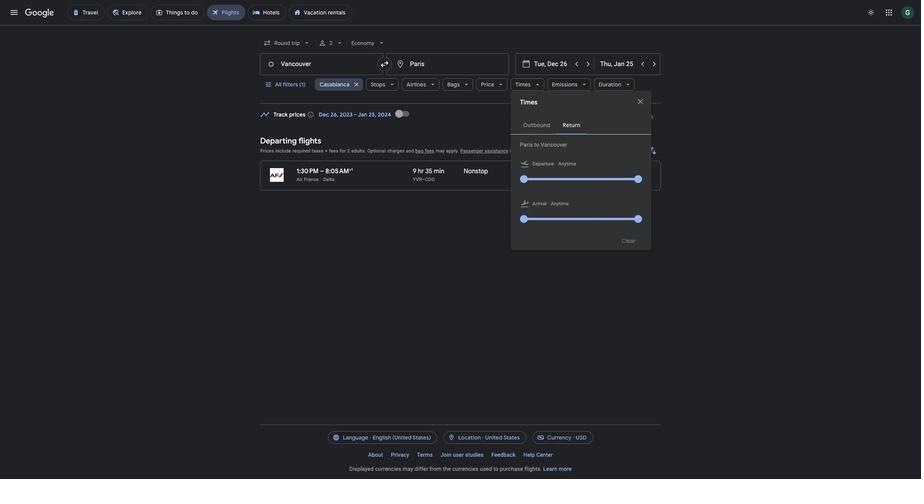 Task type: locate. For each thing, give the bounding box(es) containing it.
– down hr
[[422, 177, 425, 182]]

arrival
[[533, 201, 547, 207]]

flights
[[299, 136, 322, 146]]

filters
[[283, 81, 298, 88]]

times inside popup button
[[516, 81, 531, 88]]

1 horizontal spatial price
[[624, 114, 637, 121]]

1 horizontal spatial may
[[436, 148, 445, 154]]

price left graph at the top right of page
[[624, 114, 637, 121]]

+
[[325, 148, 328, 154], [349, 167, 351, 172]]

0 horizontal spatial +
[[325, 148, 328, 154]]

times button
[[511, 75, 544, 94]]

1 vertical spatial anytime
[[551, 201, 569, 207]]

studies
[[466, 452, 484, 458]]

9 hr 35 min yvr – cdg
[[413, 168, 445, 182]]

times down times popup button
[[520, 99, 538, 106]]

help center
[[524, 452, 553, 458]]

emissions
[[552, 81, 578, 88]]

bag
[[416, 148, 424, 154]]

None text field
[[260, 53, 383, 75], [386, 53, 509, 75], [260, 53, 383, 75], [386, 53, 509, 75]]

0 horizontal spatial price
[[481, 81, 495, 88]]

price
[[481, 81, 495, 88], [624, 114, 637, 121]]

to right used
[[494, 466, 499, 473]]

1 horizontal spatial 2
[[347, 148, 350, 154]]

1 horizontal spatial to
[[535, 142, 540, 148]]

1 horizontal spatial currencies
[[453, 466, 479, 473]]

2 vertical spatial 2
[[548, 170, 551, 177]]

to right 'paris'
[[535, 142, 540, 148]]

nonstop
[[464, 168, 488, 175]]

used
[[480, 466, 492, 473]]

currencies down privacy
[[375, 466, 402, 473]]

2 currencies from the left
[[453, 466, 479, 473]]

include
[[275, 148, 291, 154]]

1 horizontal spatial +
[[349, 167, 351, 172]]

duration button
[[594, 75, 635, 94]]

None field
[[260, 36, 314, 50], [349, 36, 389, 50], [260, 36, 314, 50], [349, 36, 389, 50]]

casablanca
[[320, 81, 350, 88]]

Departure time: 1:30 PM. text field
[[297, 168, 319, 175]]

flight details. leaves vancouver international airport at 1:30 pm on tuesday, december 26 and arrives at paris charles de gaulle airport at 8:05 am on wednesday, december 27. image
[[637, 166, 656, 185]]

location
[[459, 435, 481, 442]]

fees right bag
[[425, 148, 435, 154]]

anytime down "vancouver"
[[559, 161, 577, 167]]

learn more about tracked prices image
[[307, 111, 314, 118]]

 image
[[321, 177, 322, 182]]

may left differ
[[403, 466, 414, 473]]

help
[[524, 452, 535, 458]]

0 horizontal spatial may
[[403, 466, 414, 473]]

2 horizontal spatial 2
[[548, 170, 551, 177]]

0 vertical spatial price
[[481, 81, 495, 88]]

airlines
[[407, 81, 426, 88]]

Departure text field
[[534, 54, 570, 75]]

main menu image
[[9, 8, 19, 17]]

find the best price region
[[260, 105, 661, 130]]

yvr
[[413, 177, 422, 182]]

english
[[373, 435, 391, 442]]

airlines button
[[402, 75, 440, 94]]

0 horizontal spatial currencies
[[375, 466, 402, 473]]

0 horizontal spatial fees
[[329, 148, 339, 154]]

stops button
[[366, 75, 399, 94]]

passenger assistance button
[[460, 148, 509, 154]]

times
[[516, 81, 531, 88], [520, 99, 538, 106]]

currencies down join user studies in the bottom of the page
[[453, 466, 479, 473]]

displayed currencies may differ from the currencies used to purchase flights. learn more
[[350, 466, 572, 473]]

anytime right "arrival"
[[551, 201, 569, 207]]

None search field
[[260, 34, 661, 251]]

help center link
[[520, 449, 557, 462]]

states)
[[413, 435, 431, 442]]

join user studies link
[[437, 449, 488, 462]]

air france
[[297, 177, 319, 182]]

duration
[[599, 81, 622, 88]]

-21% emissions
[[519, 177, 554, 183]]

Arrival time: 8:05 AM on  Wednesday, December 27. text field
[[326, 167, 353, 175]]

fees
[[329, 148, 339, 154], [425, 148, 435, 154]]

0 horizontal spatial –
[[320, 168, 324, 175]]

$1,504
[[610, 168, 630, 175]]

1 vertical spatial to
[[494, 466, 499, 473]]

–
[[320, 168, 324, 175], [422, 177, 425, 182]]

+ down adults.
[[349, 167, 351, 172]]

0 vertical spatial to
[[535, 142, 540, 148]]

about link
[[365, 449, 387, 462]]

1 vertical spatial times
[[520, 99, 538, 106]]

-
[[519, 177, 521, 183]]

trip
[[622, 177, 630, 183]]

dec
[[319, 111, 329, 118]]

purchase
[[500, 466, 523, 473]]

prices include required taxes + fees for 2 adults. optional charges and bag fees may apply. passenger assistance
[[260, 148, 509, 154]]

+ inside 1:30 pm – 8:05 am + 1
[[349, 167, 351, 172]]

anytime for departure
[[559, 161, 577, 167]]

may inside departing flights main content
[[436, 148, 445, 154]]

(united
[[393, 435, 412, 442]]

language
[[343, 435, 369, 442]]

1:30 pm
[[297, 168, 319, 175]]

0 vertical spatial anytime
[[559, 161, 577, 167]]

price inside button
[[624, 114, 637, 121]]

0 horizontal spatial 2
[[330, 40, 333, 46]]

– inside 1:30 pm – 8:05 am + 1
[[320, 168, 324, 175]]

assistance
[[485, 148, 509, 154]]

graph
[[638, 114, 653, 121]]

1 currencies from the left
[[375, 466, 402, 473]]

1 horizontal spatial –
[[422, 177, 425, 182]]

currencies
[[375, 466, 402, 473], [453, 466, 479, 473]]

0 vertical spatial times
[[516, 81, 531, 88]]

1 horizontal spatial fees
[[425, 148, 435, 154]]

2 inside popup button
[[330, 40, 333, 46]]

$1,504 round trip
[[608, 168, 630, 183]]

+ right "taxes" at the left top
[[325, 148, 328, 154]]

leaves vancouver international airport at 1:30 pm on tuesday, december 26 and arrives at paris charles de gaulle airport at 8:05 am on wednesday, december 27. element
[[297, 167, 353, 175]]

departing
[[260, 136, 297, 146]]

fees left for
[[329, 148, 339, 154]]

price inside popup button
[[481, 81, 495, 88]]

prices
[[260, 148, 274, 154]]

passenger
[[460, 148, 484, 154]]

center
[[537, 452, 553, 458]]

about
[[368, 452, 383, 458]]

learn
[[544, 466, 558, 473]]

1 vertical spatial –
[[422, 177, 425, 182]]

change appearance image
[[862, 3, 881, 22]]

learn more link
[[544, 466, 572, 473]]

price right bags popup button
[[481, 81, 495, 88]]

currency
[[548, 435, 572, 442]]

anytime for arrival
[[551, 201, 569, 207]]

all filters (1) button
[[260, 75, 312, 94]]

bags button
[[443, 75, 473, 94]]

may left apply.
[[436, 148, 445, 154]]

price graph button
[[603, 110, 660, 124]]

0 vertical spatial 2
[[330, 40, 333, 46]]

united
[[486, 435, 503, 442]]

required
[[293, 148, 311, 154]]

0 vertical spatial may
[[436, 148, 445, 154]]

– up delta
[[320, 168, 324, 175]]

times right 'price' popup button
[[516, 81, 531, 88]]

0 vertical spatial –
[[320, 168, 324, 175]]

price for price
[[481, 81, 495, 88]]

join
[[441, 452, 452, 458]]

track prices
[[274, 111, 306, 118]]

privacy
[[391, 452, 409, 458]]

1 vertical spatial +
[[349, 167, 351, 172]]

states
[[504, 435, 520, 442]]

1 vertical spatial price
[[624, 114, 637, 121]]

for
[[340, 148, 346, 154]]

may
[[436, 148, 445, 154], [403, 466, 414, 473]]



Task type: describe. For each thing, give the bounding box(es) containing it.
loading results progress bar
[[0, 25, 922, 27]]

cdg
[[425, 177, 435, 182]]

track
[[274, 111, 288, 118]]

round
[[608, 177, 621, 183]]

differ
[[415, 466, 428, 473]]

1
[[351, 167, 353, 172]]

nonstop flight. element
[[464, 168, 488, 177]]

user
[[453, 452, 464, 458]]

paris to vancouver
[[520, 142, 568, 148]]

price for price graph
[[624, 114, 637, 121]]

21%
[[521, 177, 530, 183]]

(1)
[[300, 81, 306, 88]]

departing flights
[[260, 136, 322, 146]]

all filters (1)
[[275, 81, 306, 88]]

1 vertical spatial may
[[403, 466, 414, 473]]

1:30 pm – 8:05 am + 1
[[297, 167, 353, 175]]

co
[[538, 168, 548, 175]]

emissions button
[[548, 75, 591, 94]]

feedback link
[[488, 449, 520, 462]]

0 horizontal spatial to
[[494, 466, 499, 473]]

2023 – jan
[[340, 111, 368, 118]]

1 vertical spatial 2
[[347, 148, 350, 154]]

919 kg co 2
[[519, 168, 551, 177]]

join user studies
[[441, 452, 484, 458]]

departure
[[533, 161, 554, 167]]

1 fees from the left
[[329, 148, 339, 154]]

price button
[[477, 75, 508, 94]]

departing flights main content
[[260, 105, 661, 197]]

privacy link
[[387, 449, 413, 462]]

the
[[443, 466, 451, 473]]

english (united states)
[[373, 435, 431, 442]]

dec 26, 2023 – jan 25, 2024
[[319, 111, 391, 118]]

2 inside 919 kg co 2
[[548, 170, 551, 177]]

united states
[[486, 435, 520, 442]]

– inside 9 hr 35 min yvr – cdg
[[422, 177, 425, 182]]

price graph
[[624, 114, 653, 121]]

flights.
[[525, 466, 542, 473]]

vancouver
[[541, 142, 568, 148]]

Return text field
[[601, 54, 637, 75]]

kg
[[530, 168, 537, 175]]

air
[[297, 177, 303, 182]]

to inside search box
[[535, 142, 540, 148]]

optional
[[368, 148, 386, 154]]

and
[[406, 148, 414, 154]]

all
[[275, 81, 282, 88]]

bag fees button
[[416, 148, 435, 154]]

swap origin and destination. image
[[380, 60, 390, 69]]

total duration 9 hr 35 min. element
[[413, 168, 464, 177]]

terms link
[[413, 449, 437, 462]]

none search field containing times
[[260, 34, 661, 251]]

35
[[426, 168, 433, 175]]

2024
[[378, 111, 391, 118]]

9
[[413, 168, 417, 175]]

casablanca button
[[315, 75, 363, 94]]

8:05 am
[[326, 168, 349, 175]]

displayed
[[350, 466, 374, 473]]

taxes
[[312, 148, 324, 154]]

apply.
[[446, 148, 459, 154]]

min
[[434, 168, 445, 175]]

usd
[[576, 435, 587, 442]]

delta
[[324, 177, 335, 182]]

stops
[[371, 81, 386, 88]]

close dialog image
[[636, 97, 646, 106]]

25,
[[369, 111, 377, 118]]

0 vertical spatial +
[[325, 148, 328, 154]]

charges
[[387, 148, 405, 154]]

bags
[[447, 81, 460, 88]]

from
[[430, 466, 442, 473]]

prices
[[289, 111, 306, 118]]

2 fees from the left
[[425, 148, 435, 154]]

emissions
[[531, 177, 554, 183]]

26,
[[331, 111, 339, 118]]

919
[[519, 168, 528, 175]]

 image inside departing flights main content
[[321, 177, 322, 182]]

more
[[559, 466, 572, 473]]

france
[[304, 177, 319, 182]]

terms
[[417, 452, 433, 458]]



Task type: vqa. For each thing, say whether or not it's contained in the screenshot.
online
no



